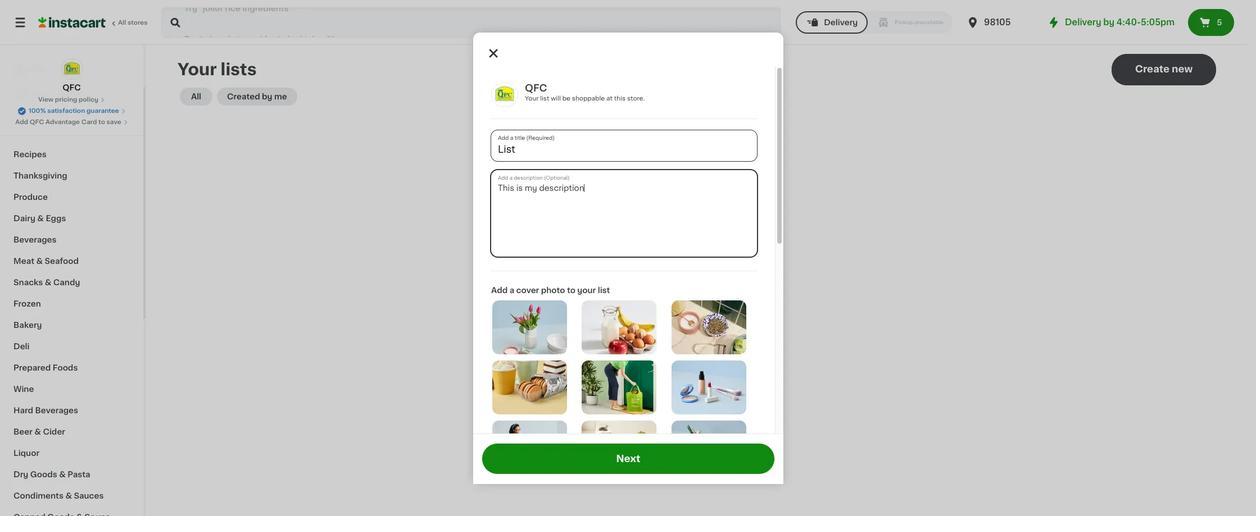 Task type: locate. For each thing, give the bounding box(es) containing it.
0 horizontal spatial to
[[98, 119, 105, 125]]

be left saved
[[708, 246, 718, 254]]

add up recipes
[[15, 119, 28, 125]]

a woman sitting on a chair wearing headphones holding a drink in her hand with a small brown dog on the floor by her side. image
[[492, 421, 567, 475]]

1 vertical spatial to
[[567, 287, 575, 294]]

0 vertical spatial list
[[540, 95, 549, 101]]

dairy
[[13, 215, 35, 223]]

1 vertical spatial list
[[712, 270, 727, 279]]

add qfc advantage card to save link
[[15, 118, 128, 127]]

to
[[98, 119, 105, 125], [567, 287, 575, 294]]

to for save
[[98, 119, 105, 125]]

1 horizontal spatial lists
[[629, 246, 647, 254]]

0 horizontal spatial qfc logo image
[[61, 58, 82, 80]]

0 vertical spatial create
[[1136, 65, 1170, 74]]

0 horizontal spatial create
[[668, 270, 701, 279]]

all for all
[[191, 93, 201, 101]]

& inside snacks & candy link
[[45, 279, 51, 287]]

& left candy in the bottom of the page
[[45, 279, 51, 287]]

a bar of chocolate cut in half, a yellow pint of white ice cream, a green pint of white ice cream, an open pack of cookies, and a stack of ice cream sandwiches. image
[[492, 361, 567, 415]]

lists
[[221, 61, 257, 78]]

will left shoppable
[[551, 95, 561, 101]]

& left pasta
[[59, 471, 66, 479]]

all inside 'all stores' link
[[118, 20, 126, 26]]

1 vertical spatial beverages
[[35, 407, 78, 415]]

beverages up cider
[[35, 407, 78, 415]]

a left cover
[[509, 287, 514, 294]]

save
[[107, 119, 121, 125]]

create for create new
[[1136, 65, 1170, 74]]

lists down view
[[31, 111, 51, 119]]

all inside all button
[[191, 93, 201, 101]]

1 horizontal spatial qfc
[[63, 84, 81, 92]]

bakery link
[[7, 315, 137, 336]]

eggs
[[46, 215, 66, 223]]

next
[[616, 455, 640, 464]]

prepared
[[13, 364, 51, 372]]

bakery
[[13, 322, 42, 329]]

by for created
[[262, 93, 272, 101]]

0 horizontal spatial your
[[178, 61, 217, 78]]

1 vertical spatial lists
[[629, 246, 647, 254]]

1 horizontal spatial add
[[491, 287, 508, 294]]

policy
[[79, 97, 98, 103]]

a for add
[[509, 287, 514, 294]]

a inside dialog
[[509, 287, 514, 294]]

deli
[[13, 343, 30, 351]]

a down lists you create will be saved here.
[[704, 270, 709, 279]]

None search field
[[161, 7, 782, 38]]

0 vertical spatial be
[[562, 95, 570, 101]]

5
[[1217, 19, 1223, 26]]

a keyboard, mouse, notebook, cup of pencils, wire cable. image
[[672, 421, 747, 475]]

create down the create
[[668, 270, 701, 279]]

1 vertical spatial be
[[708, 246, 718, 254]]

stores
[[128, 20, 148, 26]]

0 vertical spatial a
[[704, 270, 709, 279]]

list left shoppable
[[540, 95, 549, 101]]

be for lists
[[708, 246, 718, 254]]

saved
[[720, 246, 744, 254]]

next button
[[482, 444, 774, 475]]

create inside button
[[1136, 65, 1170, 74]]

& inside beer & cider 'link'
[[34, 428, 41, 436]]

This is my description text field
[[491, 170, 757, 257]]

create left new
[[1136, 65, 1170, 74]]

0 horizontal spatial lists
[[31, 111, 51, 119]]

delivery button
[[796, 11, 868, 34]]

0 horizontal spatial by
[[262, 93, 272, 101]]

beverages down dairy & eggs
[[13, 236, 57, 244]]

& left eggs
[[37, 215, 44, 223]]

create for create a list
[[668, 270, 701, 279]]

0 horizontal spatial add
[[15, 119, 28, 125]]

here.
[[746, 246, 766, 254]]

snacks & candy link
[[7, 272, 137, 293]]

it
[[49, 88, 55, 96]]

to left your
[[567, 287, 575, 294]]

prepared foods
[[13, 364, 78, 372]]

1 horizontal spatial to
[[567, 287, 575, 294]]

& left sauces
[[65, 493, 72, 500]]

by left 4:40-
[[1104, 18, 1115, 26]]

1 horizontal spatial list
[[598, 287, 610, 294]]

created by me button
[[217, 88, 297, 106]]

& right meat at left
[[36, 257, 43, 265]]

1 vertical spatial all
[[191, 93, 201, 101]]

0 horizontal spatial all
[[118, 20, 126, 26]]

pricing
[[55, 97, 77, 103]]

list
[[540, 95, 549, 101], [712, 270, 727, 279], [598, 287, 610, 294]]

created by me
[[227, 93, 287, 101]]

& for beer
[[34, 428, 41, 436]]

1 horizontal spatial by
[[1104, 18, 1115, 26]]

at
[[606, 95, 612, 101]]

your
[[178, 61, 217, 78], [525, 95, 539, 101]]

& inside meat & seafood link
[[36, 257, 43, 265]]

2 horizontal spatial list
[[712, 270, 727, 279]]

service type group
[[796, 11, 953, 34]]

0 horizontal spatial will
[[551, 95, 561, 101]]

add a cover photo to your list
[[491, 287, 610, 294]]

beer & cider
[[13, 428, 65, 436]]

qfc logo image
[[61, 58, 82, 80], [491, 82, 518, 107]]

lists link
[[7, 103, 137, 126]]

photo
[[541, 287, 565, 294]]

1 vertical spatial by
[[262, 93, 272, 101]]

be inside qfc your list will be shoppable at this store.
[[562, 95, 570, 101]]

1 vertical spatial create
[[668, 270, 701, 279]]

0 horizontal spatial list
[[540, 95, 549, 101]]

lists for lists
[[31, 111, 51, 119]]

frozen
[[13, 300, 41, 308]]

satisfaction
[[47, 108, 85, 114]]

1 vertical spatial your
[[525, 95, 539, 101]]

prepared foods link
[[7, 358, 137, 379]]

to inside list_add_items dialog
[[567, 287, 575, 294]]

meat
[[13, 257, 34, 265]]

0 vertical spatial your
[[178, 61, 217, 78]]

1 horizontal spatial all
[[191, 93, 201, 101]]

&
[[37, 215, 44, 223], [36, 257, 43, 265], [45, 279, 51, 287], [34, 428, 41, 436], [59, 471, 66, 479], [65, 493, 72, 500]]

lists you create will be saved here.
[[629, 246, 766, 254]]

qfc
[[525, 83, 547, 92], [63, 84, 81, 92], [30, 119, 44, 125]]

create
[[1136, 65, 1170, 74], [668, 270, 701, 279]]

beverages link
[[7, 229, 137, 251]]

snacks
[[13, 279, 43, 287]]

condiments
[[13, 493, 64, 500]]

will right the create
[[694, 246, 706, 254]]

1 horizontal spatial qfc logo image
[[491, 82, 518, 107]]

delivery inside button
[[824, 19, 858, 26]]

sauces
[[74, 493, 104, 500]]

& inside dry goods & pasta link
[[59, 471, 66, 479]]

shoppable
[[572, 95, 605, 101]]

add inside dialog
[[491, 287, 508, 294]]

0 horizontal spatial a
[[509, 287, 514, 294]]

cover
[[516, 287, 539, 294]]

1 vertical spatial will
[[694, 246, 706, 254]]

pasta
[[68, 471, 90, 479]]

all for all stores
[[118, 20, 126, 26]]

by inside the created by me button
[[262, 93, 272, 101]]

list down saved
[[712, 270, 727, 279]]

to down guarantee
[[98, 119, 105, 125]]

list right your
[[598, 287, 610, 294]]

0 vertical spatial lists
[[31, 111, 51, 119]]

again
[[57, 88, 79, 96]]

0 horizontal spatial be
[[562, 95, 570, 101]]

view pricing policy
[[38, 97, 98, 103]]

& inside condiments & sauces link
[[65, 493, 72, 500]]

create new
[[1136, 65, 1193, 74]]

2 horizontal spatial qfc
[[525, 83, 547, 92]]

list_add_items dialog
[[473, 32, 783, 517]]

this
[[614, 95, 626, 101]]

0 horizontal spatial delivery
[[824, 19, 858, 26]]

me
[[274, 93, 287, 101]]

& for dairy
[[37, 215, 44, 223]]

all
[[118, 20, 126, 26], [191, 93, 201, 101]]

1 horizontal spatial be
[[708, 246, 718, 254]]

dry goods & pasta link
[[7, 464, 137, 486]]

delivery
[[1065, 18, 1102, 26], [824, 19, 858, 26]]

& inside dairy & eggs link
[[37, 215, 44, 223]]

list inside qfc your list will be shoppable at this store.
[[540, 95, 549, 101]]

lists left you
[[629, 246, 647, 254]]

beverages
[[13, 236, 57, 244], [35, 407, 78, 415]]

lists
[[31, 111, 51, 119], [629, 246, 647, 254]]

1 horizontal spatial will
[[694, 246, 706, 254]]

produce link
[[7, 187, 137, 208]]

0 vertical spatial will
[[551, 95, 561, 101]]

0 vertical spatial to
[[98, 119, 105, 125]]

1 horizontal spatial your
[[525, 95, 539, 101]]

frozen link
[[7, 293, 137, 315]]

5 button
[[1189, 9, 1235, 36]]

will inside qfc your list will be shoppable at this store.
[[551, 95, 561, 101]]

1 vertical spatial add
[[491, 287, 508, 294]]

your inside qfc your list will be shoppable at this store.
[[525, 95, 539, 101]]

0 vertical spatial add
[[15, 119, 28, 125]]

qfc inside qfc your list will be shoppable at this store.
[[525, 83, 547, 92]]

& for snacks
[[45, 279, 51, 287]]

98105
[[985, 18, 1011, 26]]

be
[[562, 95, 570, 101], [708, 246, 718, 254]]

shop
[[31, 66, 53, 74]]

0 vertical spatial by
[[1104, 18, 1115, 26]]

add left cover
[[491, 287, 508, 294]]

buy
[[31, 88, 47, 96]]

1 vertical spatial a
[[509, 287, 514, 294]]

meat & seafood
[[13, 257, 79, 265]]

create a list link
[[668, 269, 727, 281]]

all stores
[[118, 20, 148, 26]]

by inside the 'delivery by 4:40-5:05pm' link
[[1104, 18, 1115, 26]]

be left shoppable
[[562, 95, 570, 101]]

delivery by 4:40-5:05pm
[[1065, 18, 1175, 26]]

Add a title (Required) text field
[[491, 130, 757, 161]]

0 vertical spatial all
[[118, 20, 126, 26]]

will
[[551, 95, 561, 101], [694, 246, 706, 254]]

1 horizontal spatial delivery
[[1065, 18, 1102, 26]]

100% satisfaction guarantee
[[29, 108, 119, 114]]

by left me
[[262, 93, 272, 101]]

& right beer
[[34, 428, 41, 436]]

view pricing policy link
[[38, 96, 105, 105]]

all down your lists
[[191, 93, 201, 101]]

1 horizontal spatial create
[[1136, 65, 1170, 74]]

all left stores
[[118, 20, 126, 26]]

1 horizontal spatial a
[[704, 270, 709, 279]]

1 vertical spatial qfc logo image
[[491, 82, 518, 107]]

will for qfc
[[551, 95, 561, 101]]



Task type: vqa. For each thing, say whether or not it's contained in the screenshot.
Orange to the middle
no



Task type: describe. For each thing, give the bounding box(es) containing it.
view
[[38, 97, 53, 103]]

hard beverages
[[13, 407, 78, 415]]

you
[[649, 246, 664, 254]]

deli link
[[7, 336, 137, 358]]

a small white vase of pink tulips, a stack of 3 white bowls, and a rolled napkin. image
[[492, 301, 567, 355]]

qfc your list will be shoppable at this store.
[[525, 83, 645, 101]]

dairy & eggs
[[13, 215, 66, 223]]

qfc link
[[61, 58, 82, 93]]

liquor link
[[7, 443, 137, 464]]

be for qfc
[[562, 95, 570, 101]]

4:40-
[[1117, 18, 1141, 26]]

to for your
[[567, 287, 575, 294]]

seafood
[[45, 257, 79, 265]]

instacart logo image
[[38, 16, 106, 29]]

hard beverages link
[[7, 400, 137, 422]]

new
[[1172, 65, 1193, 74]]

qfc for qfc
[[63, 84, 81, 92]]

shop link
[[7, 58, 137, 81]]

thanksgiving
[[13, 172, 67, 180]]

98105 button
[[967, 7, 1034, 38]]

delivery for delivery by 4:40-5:05pm
[[1065, 18, 1102, 26]]

produce
[[13, 193, 48, 201]]

0 vertical spatial beverages
[[13, 236, 57, 244]]

add for add a cover photo to your list
[[491, 287, 508, 294]]

create
[[666, 246, 692, 254]]

hard
[[13, 407, 33, 415]]

lists for lists you create will be saved here.
[[629, 246, 647, 254]]

wine
[[13, 386, 34, 394]]

dry goods & pasta
[[13, 471, 90, 479]]

buy it again
[[31, 88, 79, 96]]

your lists
[[178, 61, 257, 78]]

dry
[[13, 471, 28, 479]]

2 vertical spatial list
[[598, 287, 610, 294]]

snacks & candy
[[13, 279, 80, 287]]

recipes
[[13, 151, 47, 159]]

list for a
[[712, 270, 727, 279]]

0 vertical spatial qfc logo image
[[61, 58, 82, 80]]

beer
[[13, 428, 33, 436]]

liquor
[[13, 450, 39, 458]]

thanksgiving link
[[7, 165, 137, 187]]

pressed powder, foundation, lip stick, and makeup brushes. image
[[672, 361, 747, 415]]

an shopper setting a bag of groceries down at someone's door. image
[[582, 361, 657, 415]]

condiments & sauces
[[13, 493, 104, 500]]

add for add qfc advantage card to save
[[15, 119, 28, 125]]

5:05pm
[[1141, 18, 1175, 26]]

delivery for delivery
[[824, 19, 858, 26]]

all button
[[180, 88, 213, 106]]

guarantee
[[87, 108, 119, 114]]

goods
[[30, 471, 57, 479]]

created
[[227, 93, 260, 101]]

list for your
[[540, 95, 549, 101]]

dairy & eggs link
[[7, 208, 137, 229]]

card
[[81, 119, 97, 125]]

& for condiments
[[65, 493, 72, 500]]

candy
[[53, 279, 80, 287]]

foods
[[53, 364, 78, 372]]

100% satisfaction guarantee button
[[17, 105, 126, 116]]

will for lists
[[694, 246, 706, 254]]

buy it again link
[[7, 81, 137, 103]]

100%
[[29, 108, 46, 114]]

by for delivery
[[1104, 18, 1115, 26]]

qfc logo image inside list_add_items dialog
[[491, 82, 518, 107]]

wine link
[[7, 379, 137, 400]]

advantage
[[46, 119, 80, 125]]

a bulb of garlic, a bowl of salt, a bowl of pepper, a bowl of cut celery. image
[[672, 301, 747, 355]]

all stores link
[[38, 7, 148, 38]]

a jar of flour, a stick of sliced butter, 3 granny smith apples, a carton of 7 eggs. image
[[582, 421, 657, 475]]

an apple, a small pitcher of milk, a banana, and a carton of 6 eggs. image
[[582, 301, 657, 355]]

a for create
[[704, 270, 709, 279]]

meat & seafood link
[[7, 251, 137, 272]]

store.
[[627, 95, 645, 101]]

0 horizontal spatial qfc
[[30, 119, 44, 125]]

qfc for qfc your list will be shoppable at this store.
[[525, 83, 547, 92]]

beer & cider link
[[7, 422, 137, 443]]

condiments & sauces link
[[7, 486, 137, 507]]

& for meat
[[36, 257, 43, 265]]

cider
[[43, 428, 65, 436]]

create a list
[[668, 270, 727, 279]]

delivery by 4:40-5:05pm link
[[1047, 16, 1175, 29]]

recipes link
[[7, 144, 137, 165]]

your
[[577, 287, 596, 294]]



